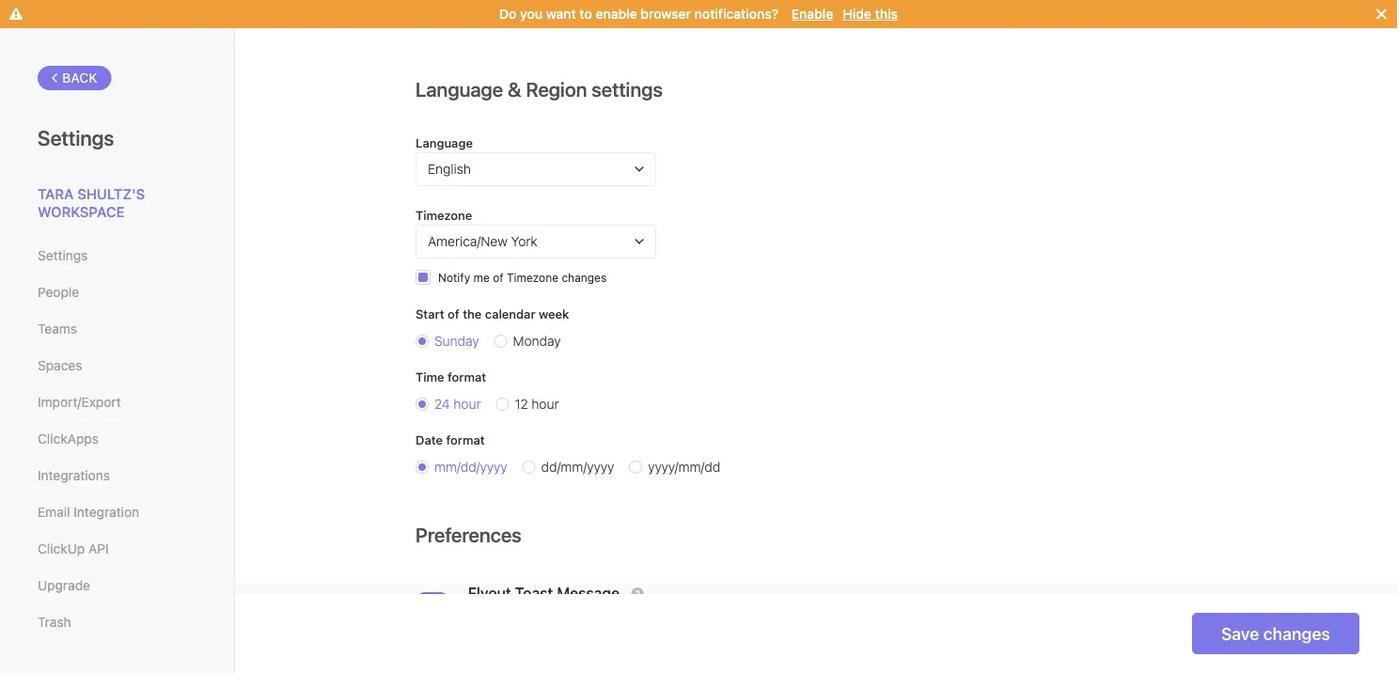 Task type: locate. For each thing, give the bounding box(es) containing it.
0 horizontal spatial hour
[[454, 397, 481, 412]]

tara shultz's workspace
[[38, 185, 145, 220]]

0 vertical spatial language
[[416, 78, 503, 101]]

sunday
[[435, 333, 479, 349]]

yyyy/mm/dd
[[648, 460, 721, 475]]

0 vertical spatial timezone
[[416, 208, 473, 222]]

clickup api link
[[38, 533, 197, 565]]

0 vertical spatial format
[[448, 370, 487, 384]]

hour for 24 hour
[[454, 397, 481, 412]]

format for mm/dd/yyyy
[[446, 433, 485, 447]]

language left &
[[416, 78, 503, 101]]

people
[[38, 285, 79, 300]]

me
[[474, 271, 490, 284]]

integrations
[[38, 468, 110, 484]]

1 horizontal spatial timezone
[[507, 271, 559, 284]]

0 horizontal spatial timezone
[[416, 208, 473, 222]]

format
[[448, 370, 487, 384], [446, 433, 485, 447]]

of right me
[[493, 271, 504, 284]]

changes
[[562, 271, 607, 284], [1264, 624, 1331, 644]]

format for 24 hour
[[448, 370, 487, 384]]

changes up 'week'
[[562, 271, 607, 284]]

back link
[[38, 66, 112, 90]]

24
[[435, 397, 450, 412]]

the
[[463, 307, 482, 321]]

date format
[[416, 433, 485, 447]]

2 hour from the left
[[532, 397, 559, 412]]

language
[[416, 78, 503, 101], [416, 135, 473, 150]]

2 language from the top
[[416, 135, 473, 150]]

1 vertical spatial settings
[[38, 248, 88, 263]]

email integration link
[[38, 497, 197, 529]]

preferences
[[416, 524, 522, 547]]

0 vertical spatial changes
[[562, 271, 607, 284]]

1 horizontal spatial hour
[[532, 397, 559, 412]]

1 vertical spatial format
[[446, 433, 485, 447]]

region
[[526, 78, 587, 101]]

hour for 12 hour
[[532, 397, 559, 412]]

america/new york
[[428, 234, 538, 249]]

format up mm/dd/yyyy
[[446, 433, 485, 447]]

teams
[[38, 321, 77, 337]]

settings up people
[[38, 248, 88, 263]]

you
[[520, 6, 543, 22]]

upgrade
[[38, 578, 90, 594]]

timezone up america/new
[[416, 208, 473, 222]]

1 horizontal spatial changes
[[1264, 624, 1331, 644]]

1 horizontal spatial of
[[493, 271, 504, 284]]

america/new
[[428, 234, 508, 249]]

0 horizontal spatial changes
[[562, 271, 607, 284]]

timezone
[[416, 208, 473, 222], [507, 271, 559, 284]]

date
[[416, 433, 443, 447]]

people link
[[38, 277, 197, 309]]

notifications?
[[695, 6, 779, 22]]

1 language from the top
[[416, 78, 503, 101]]

settings down 'back' link
[[38, 125, 114, 150]]

timezone down america/new york dropdown button
[[507, 271, 559, 284]]

want
[[546, 6, 576, 22]]

integration
[[74, 505, 139, 520]]

time
[[416, 370, 445, 384]]

mm/dd/yyyy
[[435, 460, 508, 475]]

format up 24 hour
[[448, 370, 487, 384]]

settings
[[38, 125, 114, 150], [38, 248, 88, 263]]

upgrade link
[[38, 570, 197, 602]]

save
[[1222, 624, 1260, 644]]

1 vertical spatial language
[[416, 135, 473, 150]]

do
[[500, 6, 517, 22]]

hour right 24
[[454, 397, 481, 412]]

hour right 12
[[532, 397, 559, 412]]

import/export link
[[38, 387, 197, 419]]

language up english at top left
[[416, 135, 473, 150]]

english
[[428, 161, 471, 177]]

clickup
[[38, 541, 85, 557]]

tara
[[38, 185, 74, 202]]

spaces link
[[38, 350, 197, 382]]

1 vertical spatial changes
[[1264, 624, 1331, 644]]

calendar
[[485, 307, 536, 321]]

email integration
[[38, 505, 139, 520]]

flyout toast message
[[468, 585, 624, 603]]

1 hour from the left
[[454, 397, 481, 412]]

0 horizontal spatial of
[[448, 307, 460, 321]]

of
[[493, 271, 504, 284], [448, 307, 460, 321]]

settings link
[[38, 240, 197, 272]]

of left the the
[[448, 307, 460, 321]]

0 vertical spatial settings
[[38, 125, 114, 150]]

hour
[[454, 397, 481, 412], [532, 397, 559, 412]]

changes right save on the right bottom
[[1264, 624, 1331, 644]]

back
[[62, 70, 98, 86]]

language & region settings
[[416, 78, 663, 101]]

0 vertical spatial of
[[493, 271, 504, 284]]

api
[[88, 541, 109, 557]]

12 hour
[[515, 397, 559, 412]]



Task type: describe. For each thing, give the bounding box(es) containing it.
to
[[580, 6, 592, 22]]

1 settings from the top
[[38, 125, 114, 150]]

america/new york button
[[416, 225, 657, 259]]

workspace
[[38, 204, 125, 220]]

this
[[875, 6, 898, 22]]

import/export
[[38, 395, 121, 410]]

message
[[557, 585, 620, 603]]

changes inside button
[[1264, 624, 1331, 644]]

enable
[[596, 6, 638, 22]]

clickapps link
[[38, 423, 197, 455]]

do you want to enable browser notifications? enable hide this
[[500, 6, 898, 22]]

hide
[[843, 6, 872, 22]]

integrations link
[[38, 460, 197, 492]]

teams link
[[38, 313, 197, 345]]

save changes
[[1222, 624, 1331, 644]]

trash link
[[38, 607, 197, 639]]

2 settings from the top
[[38, 248, 88, 263]]

browser
[[641, 6, 691, 22]]

monday
[[513, 333, 561, 349]]

24 hour
[[435, 397, 481, 412]]

week
[[539, 307, 569, 321]]

language for language
[[416, 135, 473, 150]]

flyout
[[468, 585, 512, 603]]

12
[[515, 397, 528, 412]]

save changes button
[[1193, 613, 1360, 655]]

time format
[[416, 370, 487, 384]]

shultz's
[[77, 185, 145, 202]]

spaces
[[38, 358, 82, 373]]

start of the calendar week
[[416, 307, 569, 321]]

1 vertical spatial timezone
[[507, 271, 559, 284]]

enable
[[792, 6, 834, 22]]

clickup api
[[38, 541, 109, 557]]

language for language & region settings
[[416, 78, 503, 101]]

toast
[[515, 585, 553, 603]]

settings
[[592, 78, 663, 101]]

settings element
[[0, 28, 235, 674]]

english button
[[416, 152, 657, 186]]

trash
[[38, 615, 71, 630]]

notify me of timezone changes
[[438, 271, 607, 284]]

notify
[[438, 271, 471, 284]]

dd/mm/yyyy
[[541, 460, 615, 475]]

&
[[508, 78, 522, 101]]

york
[[511, 234, 538, 249]]

start
[[416, 307, 445, 321]]

1 vertical spatial of
[[448, 307, 460, 321]]

clickapps
[[38, 431, 99, 447]]

email
[[38, 505, 70, 520]]



Task type: vqa. For each thing, say whether or not it's contained in the screenshot.
Sidebar navigation
no



